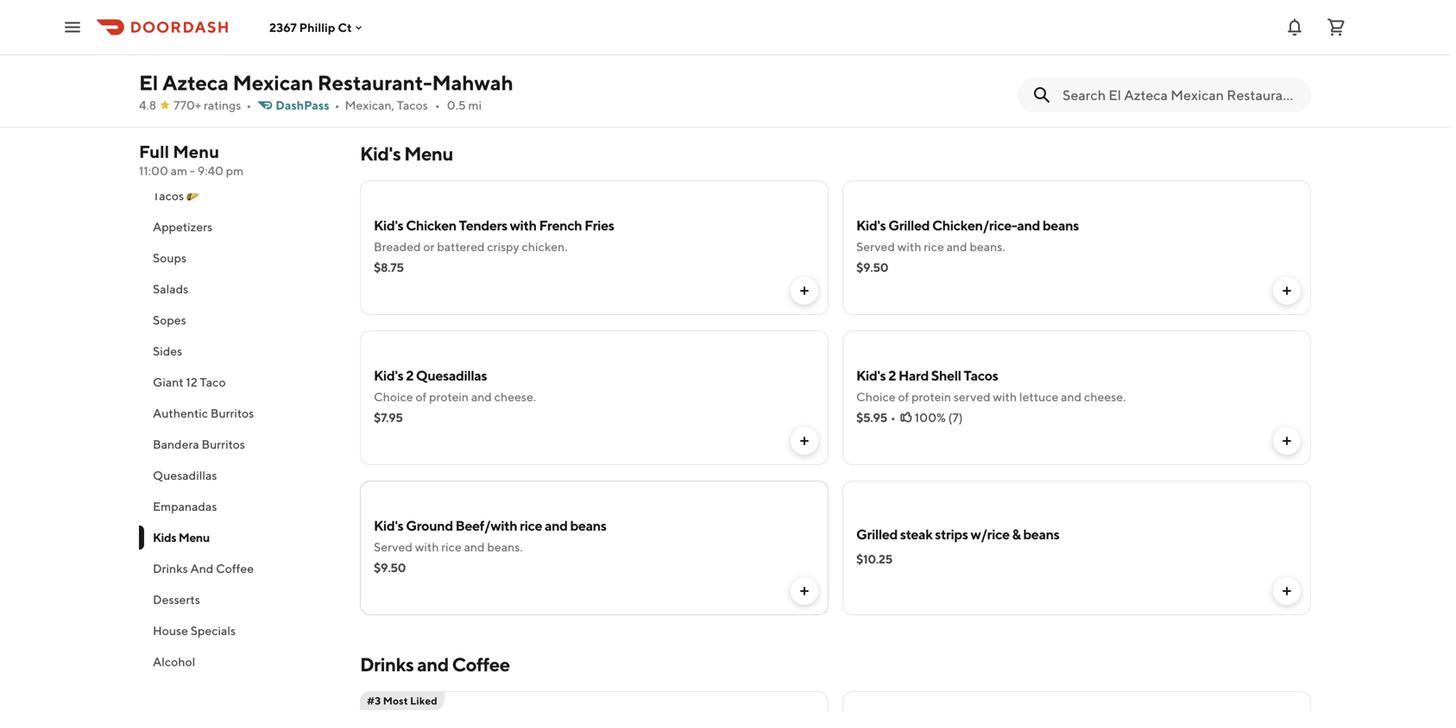 Task type: vqa. For each thing, say whether or not it's contained in the screenshot.
left Help
no



Task type: locate. For each thing, give the bounding box(es) containing it.
shell
[[931, 367, 961, 384]]

dashpass
[[276, 98, 329, 112]]

breaded
[[374, 240, 421, 254]]

kid's 2 hard shell tacos choice of protein served with lettuce and cheese.
[[856, 367, 1126, 404]]

0 horizontal spatial drinks
[[153, 561, 188, 576]]

1 horizontal spatial 2
[[888, 367, 896, 384]]

menu up -
[[173, 142, 219, 162]]

of inside kid's 2 quesadillas choice of protein and cheese. $7.95
[[416, 390, 427, 404]]

sides button
[[139, 336, 339, 367]]

of
[[416, 390, 427, 404], [898, 390, 909, 404]]

0 horizontal spatial coffee
[[216, 561, 254, 576]]

menu
[[173, 142, 219, 162], [404, 142, 453, 165], [178, 530, 210, 545]]

2 vertical spatial rice
[[441, 540, 462, 554]]

drinks up "most"
[[360, 653, 414, 676]]

2 choice from the left
[[856, 390, 896, 404]]

drinks for drinks and coffee
[[360, 653, 414, 676]]

full menu 11:00 am - 9:40 pm
[[139, 142, 244, 178]]

add item to cart image for grilled steak strips w/rice  & beans
[[1280, 584, 1294, 598]]

-
[[190, 164, 195, 178]]

0.5
[[447, 98, 466, 112]]

cheese. inside kid's 2 quesadillas choice of protein and cheese. $7.95
[[494, 390, 536, 404]]

ground
[[406, 517, 453, 534]]

0 horizontal spatial protein
[[429, 390, 469, 404]]

add item to cart image
[[798, 284, 811, 298]]

0 horizontal spatial 2
[[406, 367, 413, 384]]

kid's inside the kid's 2 hard shell tacos choice of protein served with lettuce and cheese.
[[856, 367, 886, 384]]

burritos for bandera burritos
[[202, 437, 245, 451]]

dashpass •
[[276, 98, 340, 112]]

1 horizontal spatial cheese.
[[1084, 390, 1126, 404]]

1 2 from the left
[[406, 367, 413, 384]]

0 horizontal spatial served
[[374, 540, 413, 554]]

with inside the kid's 2 hard shell tacos choice of protein served with lettuce and cheese.
[[993, 390, 1017, 404]]

choice
[[374, 390, 413, 404], [856, 390, 896, 404]]

and
[[190, 561, 213, 576]]

menu inside full menu 11:00 am - 9:40 pm
[[173, 142, 219, 162]]

1 horizontal spatial coffee
[[452, 653, 510, 676]]

&
[[1012, 526, 1021, 542]]

alcohol button
[[139, 646, 339, 678]]

salads
[[153, 282, 188, 296]]

tenders
[[459, 217, 507, 233]]

beans
[[1043, 217, 1079, 233], [570, 517, 606, 534], [1023, 526, 1059, 542]]

with
[[510, 217, 537, 233], [897, 240, 921, 254], [993, 390, 1017, 404], [415, 540, 439, 554]]

2 cheese. from the left
[[1084, 390, 1126, 404]]

grilled left chicken/rice-
[[888, 217, 930, 233]]

$3.50
[[374, 41, 405, 55]]

kids
[[153, 530, 176, 545]]

cheese.
[[494, 390, 536, 404], [1084, 390, 1126, 404]]

kid's inside kid's 2 quesadillas choice of protein and cheese. $7.95
[[374, 367, 403, 384]]

beans. down the beef/with
[[487, 540, 523, 554]]

battered
[[437, 240, 485, 254]]

2 inside kid's 2 quesadillas choice of protein and cheese. $7.95
[[406, 367, 413, 384]]

0 vertical spatial tacos
[[397, 98, 428, 112]]

100%
[[915, 410, 946, 425]]

coffee for drinks and coffee
[[452, 653, 510, 676]]

0 vertical spatial beans.
[[970, 240, 1005, 254]]

giant
[[153, 375, 184, 389]]

strips
[[935, 526, 968, 542]]

0 vertical spatial rice
[[924, 240, 944, 254]]

menu right kids at the left of the page
[[178, 530, 210, 545]]

rice down the ground
[[441, 540, 462, 554]]

0 vertical spatial served
[[856, 240, 895, 254]]

1 vertical spatial beans.
[[487, 540, 523, 554]]

tacos up served
[[964, 367, 998, 384]]

2 for hard
[[888, 367, 896, 384]]

kid's inside kid's grilled chicken/rice-and beans served with rice and beans. $9.50
[[856, 217, 886, 233]]

•
[[246, 98, 251, 112], [335, 98, 340, 112], [435, 98, 440, 112], [891, 410, 896, 425]]

add item to cart image
[[1280, 284, 1294, 298], [798, 434, 811, 448], [1280, 434, 1294, 448], [798, 584, 811, 598], [1280, 584, 1294, 598]]

1 horizontal spatial $9.50
[[856, 260, 888, 274]]

beans. down chicken/rice-
[[970, 240, 1005, 254]]

desserts
[[153, 593, 200, 607]]

french
[[539, 217, 582, 233]]

• right 'ratings'
[[246, 98, 251, 112]]

1 horizontal spatial beans.
[[970, 240, 1005, 254]]

1 horizontal spatial drinks
[[360, 653, 414, 676]]

1 horizontal spatial quesadillas
[[416, 367, 487, 384]]

crispy
[[487, 240, 519, 254]]

1 vertical spatial drinks
[[360, 653, 414, 676]]

kid's for kid's chicken tenders with french fries breaded or battered crispy chicken. $8.75
[[374, 217, 403, 233]]

desserts button
[[139, 584, 339, 615]]

choice up the $5.95 •
[[856, 390, 896, 404]]

rice right the beef/with
[[520, 517, 542, 534]]

rice down chicken/rice-
[[924, 240, 944, 254]]

1 of from the left
[[416, 390, 427, 404]]

kid's inside kid's ground beef/with rice and beans served with rice and beans. $9.50
[[374, 517, 403, 534]]

served inside kid's ground beef/with rice and beans served with rice and beans. $9.50
[[374, 540, 413, 554]]

choice up $7.95 on the left of page
[[374, 390, 413, 404]]

protein inside the kid's 2 hard shell tacos choice of protein served with lettuce and cheese.
[[912, 390, 951, 404]]

drinks inside button
[[153, 561, 188, 576]]

2 horizontal spatial tacos
[[964, 367, 998, 384]]

kid's for kid's ground beef/with rice and beans served with rice and beans. $9.50
[[374, 517, 403, 534]]

or
[[423, 240, 435, 254]]

quesadillas
[[416, 367, 487, 384], [153, 468, 217, 482]]

1 vertical spatial burritos
[[202, 437, 245, 451]]

sopes
[[153, 313, 186, 327]]

burritos down authentic burritos button
[[202, 437, 245, 451]]

coffee
[[216, 561, 254, 576], [452, 653, 510, 676]]

giant 12 taco button
[[139, 367, 339, 398]]

mexican, tacos • 0.5 mi
[[345, 98, 482, 112]]

#3 most liked
[[367, 695, 437, 707]]

0 horizontal spatial quesadillas
[[153, 468, 217, 482]]

menu for full
[[173, 142, 219, 162]]

burritos for authentic burritos
[[210, 406, 254, 420]]

notification bell image
[[1284, 17, 1305, 38]]

chicken empanada image
[[694, 0, 829, 104]]

1 horizontal spatial protein
[[912, 390, 951, 404]]

menu for kid's
[[404, 142, 453, 165]]

add item to cart image for kid's 2 quesadillas
[[798, 434, 811, 448]]

1 vertical spatial grilled
[[856, 526, 898, 542]]

1 vertical spatial rice
[[520, 517, 542, 534]]

drinks left and
[[153, 561, 188, 576]]

1 cheese. from the left
[[494, 390, 536, 404]]

0 vertical spatial quesadillas
[[416, 367, 487, 384]]

sides
[[153, 344, 182, 358]]

1 vertical spatial served
[[374, 540, 413, 554]]

1 vertical spatial $9.50
[[374, 561, 406, 575]]

kid's inside kid's chicken tenders with french fries breaded or battered crispy chicken. $8.75
[[374, 217, 403, 233]]

0 horizontal spatial rice
[[441, 540, 462, 554]]

most
[[383, 695, 408, 707]]

kid's ground beef/with rice and beans served with rice and beans. $9.50
[[374, 517, 606, 575]]

0 horizontal spatial $9.50
[[374, 561, 406, 575]]

salads button
[[139, 274, 339, 305]]

0 vertical spatial burritos
[[210, 406, 254, 420]]

2 2 from the left
[[888, 367, 896, 384]]

0 horizontal spatial beans.
[[487, 540, 523, 554]]

add item to cart image for kid's ground beef/with rice and beans
[[798, 584, 811, 598]]

beans inside kid's ground beef/with rice and beans served with rice and beans. $9.50
[[570, 517, 606, 534]]

2 for quesadillas
[[406, 367, 413, 384]]

served
[[856, 240, 895, 254], [374, 540, 413, 554]]

of inside the kid's 2 hard shell tacos choice of protein served with lettuce and cheese.
[[898, 390, 909, 404]]

0 horizontal spatial tacos
[[153, 189, 184, 203]]

kid's for kid's grilled chicken/rice-and beans served with rice and beans. $9.50
[[856, 217, 886, 233]]

2 inside the kid's 2 hard shell tacos choice of protein served with lettuce and cheese.
[[888, 367, 896, 384]]

burritos
[[210, 406, 254, 420], [202, 437, 245, 451]]

1 horizontal spatial choice
[[856, 390, 896, 404]]

1 vertical spatial quesadillas
[[153, 468, 217, 482]]

appetizers button
[[139, 211, 339, 243]]

• down el azteca mexican restaurant-mahwah
[[335, 98, 340, 112]]

1 horizontal spatial tacos
[[397, 98, 428, 112]]

tacos right mexican,
[[397, 98, 428, 112]]

0 horizontal spatial choice
[[374, 390, 413, 404]]

empanadas button
[[139, 491, 339, 522]]

kid's for kid's 2 hard shell tacos choice of protein served with lettuce and cheese.
[[856, 367, 886, 384]]

drinks for drinks and coffee
[[153, 561, 188, 576]]

cheese. inside the kid's 2 hard shell tacos choice of protein served with lettuce and cheese.
[[1084, 390, 1126, 404]]

tacos
[[397, 98, 428, 112], [153, 189, 184, 203], [964, 367, 998, 384]]

tacos left 🌮
[[153, 189, 184, 203]]

burritos down giant 12 taco button
[[210, 406, 254, 420]]

0 vertical spatial $9.50
[[856, 260, 888, 274]]

0 horizontal spatial cheese.
[[494, 390, 536, 404]]

mahwah
[[432, 70, 513, 95]]

kid's menu
[[360, 142, 453, 165]]

2 of from the left
[[898, 390, 909, 404]]

1 horizontal spatial rice
[[520, 517, 542, 534]]

2 vertical spatial tacos
[[964, 367, 998, 384]]

$10.25
[[856, 552, 892, 566]]

ratings
[[204, 98, 241, 112]]

appetizers
[[153, 220, 213, 234]]

sopes button
[[139, 305, 339, 336]]

1 choice from the left
[[374, 390, 413, 404]]

2367 phillip ct button
[[269, 20, 366, 34]]

coffee inside button
[[216, 561, 254, 576]]

0 horizontal spatial of
[[416, 390, 427, 404]]

1 horizontal spatial of
[[898, 390, 909, 404]]

0 vertical spatial drinks
[[153, 561, 188, 576]]

1 horizontal spatial served
[[856, 240, 895, 254]]

1 vertical spatial coffee
[[452, 653, 510, 676]]

mexican
[[233, 70, 313, 95]]

$9.50 inside kid's ground beef/with rice and beans served with rice and beans. $9.50
[[374, 561, 406, 575]]

2 protein from the left
[[912, 390, 951, 404]]

0 vertical spatial grilled
[[888, 217, 930, 233]]

2 horizontal spatial rice
[[924, 240, 944, 254]]

0 vertical spatial coffee
[[216, 561, 254, 576]]

phillip
[[299, 20, 335, 34]]

soups
[[153, 251, 186, 265]]

add item to cart image for kid's 2 hard shell tacos
[[1280, 434, 1294, 448]]

grilled up '$10.25'
[[856, 526, 898, 542]]

kid's
[[360, 142, 401, 165], [374, 217, 403, 233], [856, 217, 886, 233], [374, 367, 403, 384], [856, 367, 886, 384], [374, 517, 403, 534]]

menu down mexican, tacos • 0.5 mi
[[404, 142, 453, 165]]

1 protein from the left
[[429, 390, 469, 404]]

4.8
[[139, 98, 156, 112]]

1 vertical spatial tacos
[[153, 189, 184, 203]]

rice
[[924, 240, 944, 254], [520, 517, 542, 534], [441, 540, 462, 554]]



Task type: describe. For each thing, give the bounding box(es) containing it.
$5.95
[[856, 410, 887, 425]]

menu for kids
[[178, 530, 210, 545]]

empanadas
[[153, 499, 217, 514]]

choice inside the kid's 2 hard shell tacos choice of protein served with lettuce and cheese.
[[856, 390, 896, 404]]

el
[[139, 70, 158, 95]]

lettuce
[[1019, 390, 1059, 404]]

authentic burritos
[[153, 406, 254, 420]]

azteca
[[162, 70, 229, 95]]

authentic burritos button
[[139, 398, 339, 429]]

0 items, open order cart image
[[1326, 17, 1346, 38]]

$5.95 •
[[856, 410, 896, 425]]

beans for grilled steak strips w/rice  & beans
[[1023, 526, 1059, 542]]

#3
[[367, 695, 381, 707]]

protein inside kid's 2 quesadillas choice of protein and cheese. $7.95
[[429, 390, 469, 404]]

coffee for drinks and coffee
[[216, 561, 254, 576]]

beans. inside kid's grilled chicken/rice-and beans served with rice and beans. $9.50
[[970, 240, 1005, 254]]

authentic
[[153, 406, 208, 420]]

$8.75
[[374, 260, 404, 274]]

open menu image
[[62, 17, 83, 38]]

kid's grilled chicken/rice-and beans served with rice and beans. $9.50
[[856, 217, 1079, 274]]

giant 12 taco
[[153, 375, 226, 389]]

restaurant-
[[317, 70, 432, 95]]

beans. inside kid's ground beef/with rice and beans served with rice and beans. $9.50
[[487, 540, 523, 554]]

12
[[186, 375, 197, 389]]

tacos inside button
[[153, 189, 184, 203]]

11:00
[[139, 164, 168, 178]]

and inside kid's 2 quesadillas choice of protein and cheese. $7.95
[[471, 390, 492, 404]]

mexican,
[[345, 98, 394, 112]]

bandera
[[153, 437, 199, 451]]

$7.95
[[374, 410, 403, 425]]

hard
[[898, 367, 929, 384]]

ct
[[338, 20, 352, 34]]

kid's for kid's menu
[[360, 142, 401, 165]]

grilled steak strips w/rice  & beans
[[856, 526, 1059, 542]]

tacos 🌮 button
[[139, 180, 339, 211]]

drinks and coffee
[[360, 653, 510, 676]]

specials
[[191, 624, 236, 638]]

• right $5.95
[[891, 410, 896, 425]]

with inside kid's chicken tenders with french fries breaded or battered crispy chicken. $8.75
[[510, 217, 537, 233]]

drinks and coffee
[[153, 561, 254, 576]]

fries
[[584, 217, 614, 233]]

liked
[[410, 695, 437, 707]]

kid's for kid's 2 quesadillas choice of protein and cheese. $7.95
[[374, 367, 403, 384]]

el azteca mexican restaurant-mahwah
[[139, 70, 513, 95]]

pm
[[226, 164, 244, 178]]

steak
[[900, 526, 932, 542]]

770+ ratings •
[[174, 98, 251, 112]]

100% (7)
[[915, 410, 963, 425]]

kids menu
[[153, 530, 210, 545]]

with inside kid's grilled chicken/rice-and beans served with rice and beans. $9.50
[[897, 240, 921, 254]]

kid's chicken tenders with french fries breaded or battered crispy chicken. $8.75
[[374, 217, 614, 274]]

beans inside kid's grilled chicken/rice-and beans served with rice and beans. $9.50
[[1043, 217, 1079, 233]]

bandera burritos
[[153, 437, 245, 451]]

9:40
[[197, 164, 223, 178]]

🌮
[[186, 189, 198, 203]]

Item Search search field
[[1063, 85, 1297, 104]]

rice inside kid's grilled chicken/rice-and beans served with rice and beans. $9.50
[[924, 240, 944, 254]]

grilled inside kid's grilled chicken/rice-and beans served with rice and beans. $9.50
[[888, 217, 930, 233]]

and inside the kid's 2 hard shell tacos choice of protein served with lettuce and cheese.
[[1061, 390, 1082, 404]]

chicken/rice-
[[932, 217, 1017, 233]]

drinks and coffee button
[[139, 553, 339, 584]]

770+
[[174, 98, 201, 112]]

full
[[139, 142, 169, 162]]

chicken
[[406, 217, 456, 233]]

taco
[[200, 375, 226, 389]]

2367
[[269, 20, 297, 34]]

house
[[153, 624, 188, 638]]

tacos inside the kid's 2 hard shell tacos choice of protein served with lettuce and cheese.
[[964, 367, 998, 384]]

served inside kid's grilled chicken/rice-and beans served with rice and beans. $9.50
[[856, 240, 895, 254]]

kid's 2 quesadillas choice of protein and cheese. $7.95
[[374, 367, 536, 425]]

mi
[[468, 98, 482, 112]]

quesadillas inside kid's 2 quesadillas choice of protein and cheese. $7.95
[[416, 367, 487, 384]]

am
[[171, 164, 187, 178]]

choice inside kid's 2 quesadillas choice of protein and cheese. $7.95
[[374, 390, 413, 404]]

add item to cart image for kid's grilled chicken/rice-and beans
[[1280, 284, 1294, 298]]

with inside kid's ground beef/with rice and beans served with rice and beans. $9.50
[[415, 540, 439, 554]]

tacos 🌮
[[153, 189, 198, 203]]

(7)
[[948, 410, 963, 425]]

quesadillas inside button
[[153, 468, 217, 482]]

• left 0.5
[[435, 98, 440, 112]]

alcohol
[[153, 655, 195, 669]]

served
[[954, 390, 991, 404]]

house specials button
[[139, 615, 339, 646]]

$9.50 inside kid's grilled chicken/rice-and beans served with rice and beans. $9.50
[[856, 260, 888, 274]]

beef/with
[[455, 517, 517, 534]]

soups button
[[139, 243, 339, 274]]

w/rice
[[971, 526, 1010, 542]]

house specials
[[153, 624, 236, 638]]

chicken.
[[522, 240, 567, 254]]

bandera burritos button
[[139, 429, 339, 460]]

quesadillas button
[[139, 460, 339, 491]]

beans for kid's ground beef/with rice and beans served with rice and beans. $9.50
[[570, 517, 606, 534]]



